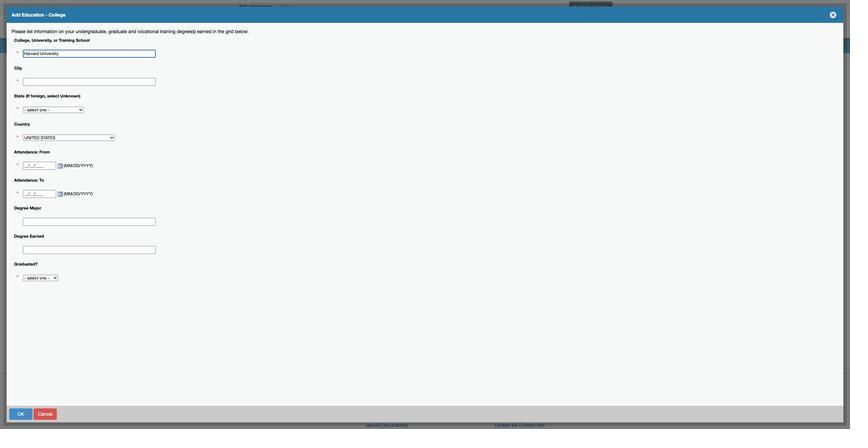 Task type: describe. For each thing, give the bounding box(es) containing it.
shopping cart image
[[574, 5, 577, 9]]

delete this row image
[[150, 86, 156, 91]]

illinois department of financial and professional regulation image
[[236, 15, 387, 36]]



Task type: locate. For each thing, give the bounding box(es) containing it.
None text field
[[23, 50, 156, 58], [23, 78, 156, 86], [23, 190, 56, 198], [23, 50, 156, 58], [23, 78, 156, 86], [23, 190, 56, 198]]

None text field
[[23, 162, 56, 170], [23, 218, 156, 226], [23, 246, 156, 254], [23, 162, 56, 170], [23, 218, 156, 226], [23, 246, 156, 254]]

close window image
[[828, 10, 839, 20], [828, 10, 839, 20]]

None image field
[[56, 164, 63, 169], [56, 192, 63, 197], [56, 164, 63, 169], [56, 192, 63, 197]]

None button
[[9, 409, 32, 420], [34, 409, 57, 420], [140, 409, 166, 420], [168, 409, 186, 420], [795, 409, 836, 420], [9, 409, 32, 420], [34, 409, 57, 420], [140, 409, 166, 420], [168, 409, 186, 420], [795, 409, 836, 420]]



Task type: vqa. For each thing, say whether or not it's contained in the screenshot.
Close Window icon at the top right of page
yes



